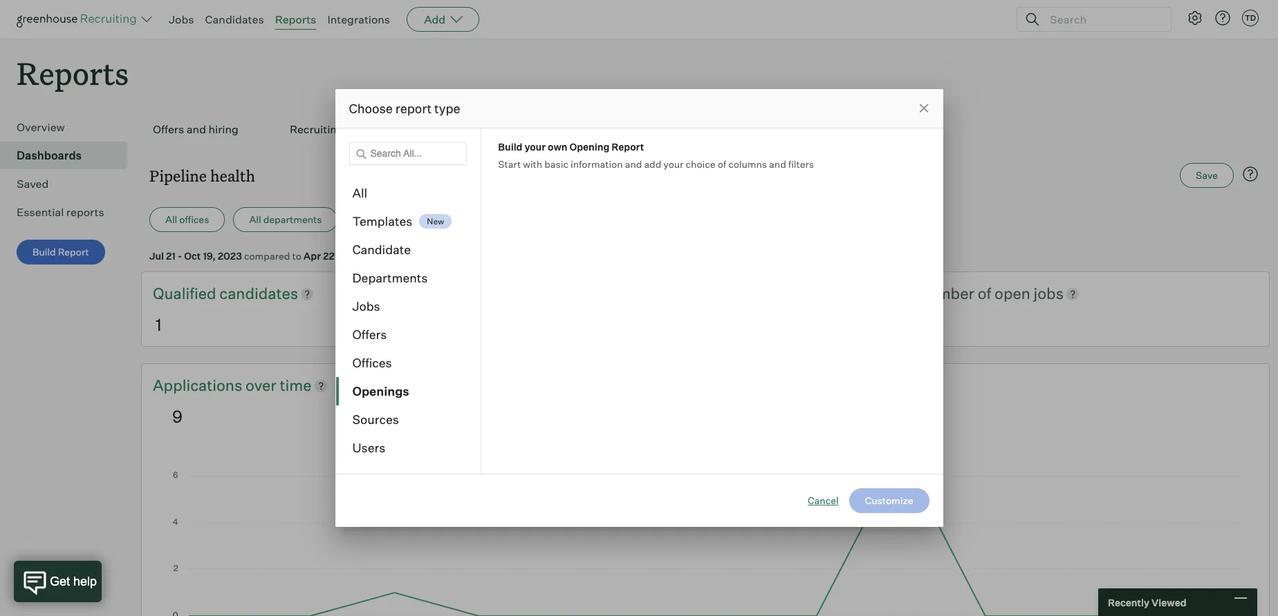 Task type: locate. For each thing, give the bounding box(es) containing it.
2023 right 19,
[[218, 250, 242, 262]]

1 horizontal spatial pipeline health
[[545, 123, 621, 136]]

build down essential
[[33, 246, 56, 258]]

dashboards link
[[17, 147, 122, 164]]

pipeline health up opening at the left
[[545, 123, 621, 136]]

0 horizontal spatial and
[[187, 123, 206, 136]]

all primary recruiters
[[460, 214, 556, 226]]

0 vertical spatial build
[[498, 141, 522, 153]]

all left offices
[[165, 214, 177, 226]]

1 vertical spatial pipeline
[[149, 165, 207, 186]]

1 horizontal spatial offers
[[352, 327, 387, 342]]

applications
[[153, 376, 242, 395]]

goals button
[[669, 116, 705, 144]]

all inside choose report type dialog
[[352, 185, 367, 201]]

all up last
[[352, 185, 367, 201]]

type
[[434, 101, 460, 116]]

pipeline health button
[[541, 116, 624, 144]]

1 vertical spatial health
[[210, 165, 255, 186]]

all for all offices
[[165, 214, 177, 226]]

offices
[[179, 214, 209, 226]]

1 horizontal spatial jobs
[[352, 299, 380, 314]]

0 vertical spatial your
[[525, 141, 546, 153]]

1 vertical spatial reports
[[17, 53, 129, 93]]

and
[[187, 123, 206, 136], [625, 158, 642, 170], [769, 158, 786, 170]]

all inside 'button'
[[165, 214, 177, 226]]

of
[[718, 158, 726, 170], [978, 284, 991, 303]]

over link
[[246, 376, 280, 397]]

pipeline health
[[545, 123, 621, 136], [149, 165, 255, 186]]

1 vertical spatial of
[[978, 284, 991, 303]]

pipeline health inside button
[[545, 123, 621, 136]]

0 horizontal spatial report
[[58, 246, 89, 258]]

1 horizontal spatial 2023
[[377, 250, 401, 262]]

cancel link
[[808, 494, 839, 508]]

build for build your own opening report start with basic information and add your choice of columns and filters
[[498, 141, 522, 153]]

0 horizontal spatial -
[[178, 250, 182, 262]]

your up with
[[525, 141, 546, 153]]

health
[[589, 123, 621, 136], [210, 165, 255, 186]]

1 vertical spatial your
[[663, 158, 684, 170]]

0 horizontal spatial pipeline
[[149, 165, 207, 186]]

jobs
[[1034, 284, 1064, 303]]

1 vertical spatial pipeline health
[[149, 165, 255, 186]]

0 horizontal spatial offers
[[153, 123, 184, 136]]

0 horizontal spatial pipeline health
[[149, 165, 255, 186]]

report inside button
[[58, 246, 89, 258]]

1 horizontal spatial build
[[498, 141, 522, 153]]

all left departments
[[249, 214, 261, 226]]

2023 up departments
[[377, 250, 401, 262]]

xychart image
[[172, 449, 1239, 617]]

candidates link
[[205, 12, 264, 26]]

jul left 21
[[149, 250, 164, 262]]

jobs left candidates link
[[169, 12, 194, 26]]

jobs
[[169, 12, 194, 26], [352, 299, 380, 314]]

tab list
[[149, 116, 1261, 144]]

pipeline health up offices
[[149, 165, 255, 186]]

all
[[352, 185, 367, 201], [165, 214, 177, 226], [249, 214, 261, 226], [460, 214, 472, 226]]

0 horizontal spatial jobs
[[169, 12, 194, 26]]

0 vertical spatial offers
[[153, 123, 184, 136]]

1 vertical spatial report
[[58, 246, 89, 258]]

all left primary
[[460, 214, 472, 226]]

build inside the build your own opening report start with basic information and add your choice of columns and filters
[[498, 141, 522, 153]]

all for all
[[352, 185, 367, 201]]

last
[[362, 214, 382, 226]]

1 vertical spatial offers
[[352, 327, 387, 342]]

choice
[[686, 158, 716, 170]]

1 horizontal spatial and
[[625, 158, 642, 170]]

1 horizontal spatial -
[[337, 250, 341, 262]]

pipeline up all offices
[[149, 165, 207, 186]]

applications link
[[153, 376, 246, 397]]

td button
[[1242, 10, 1259, 26]]

jul left 20,
[[343, 250, 358, 262]]

of inside the build your own opening report start with basic information and add your choice of columns and filters
[[718, 158, 726, 170]]

goals
[[672, 123, 702, 136]]

and left filters
[[769, 158, 786, 170]]

offers for offers and hiring
[[153, 123, 184, 136]]

with
[[523, 158, 542, 170]]

report
[[612, 141, 644, 153], [58, 246, 89, 258]]

add
[[424, 12, 446, 26]]

health down hiring on the top
[[210, 165, 255, 186]]

of left open in the right of the page
[[978, 284, 991, 303]]

all for all primary recruiters
[[460, 214, 472, 226]]

offers left hiring on the top
[[153, 123, 184, 136]]

0 horizontal spatial reports
[[17, 53, 129, 93]]

save
[[1196, 170, 1218, 181]]

0 horizontal spatial 2023
[[218, 250, 242, 262]]

1 horizontal spatial jul
[[343, 250, 358, 262]]

configure image
[[1187, 10, 1203, 26]]

of right choice
[[718, 158, 726, 170]]

- right 22
[[337, 250, 341, 262]]

reports
[[275, 12, 316, 26], [17, 53, 129, 93]]

Search All... text field
[[349, 142, 467, 165]]

0 vertical spatial health
[[589, 123, 621, 136]]

departments
[[263, 214, 322, 226]]

columns
[[728, 158, 767, 170]]

build up start
[[498, 141, 522, 153]]

essential reports
[[17, 206, 104, 219]]

recruiters
[[512, 214, 556, 226]]

0 vertical spatial jobs
[[169, 12, 194, 26]]

1 horizontal spatial health
[[589, 123, 621, 136]]

- right 21
[[178, 250, 182, 262]]

build for build report
[[33, 246, 56, 258]]

reports down 'greenhouse recruiting' image
[[17, 53, 129, 93]]

save button
[[1180, 163, 1234, 188]]

pipeline up 'own'
[[545, 123, 586, 136]]

2023
[[218, 250, 242, 262], [377, 250, 401, 262]]

choose
[[349, 101, 393, 116]]

offers up offices
[[352, 327, 387, 342]]

saved
[[17, 177, 49, 191]]

recently
[[1108, 597, 1149, 609]]

last 90 days button
[[346, 208, 436, 233]]

0 horizontal spatial build
[[33, 246, 56, 258]]

dashboards
[[17, 149, 82, 163]]

build inside 'build report' button
[[33, 246, 56, 258]]

own
[[548, 141, 567, 153]]

1 horizontal spatial report
[[612, 141, 644, 153]]

jobs down departments
[[352, 299, 380, 314]]

filters
[[788, 158, 814, 170]]

recruiting
[[290, 123, 344, 136]]

compared
[[244, 250, 290, 262]]

qualified
[[153, 284, 219, 303]]

0 horizontal spatial of
[[718, 158, 726, 170]]

offices
[[352, 355, 392, 371]]

time link
[[280, 376, 312, 397]]

jul
[[149, 250, 164, 262], [343, 250, 358, 262]]

td button
[[1239, 7, 1261, 29]]

2 horizontal spatial and
[[769, 158, 786, 170]]

your
[[525, 141, 546, 153], [663, 158, 684, 170]]

health up opening at the left
[[589, 123, 621, 136]]

0 vertical spatial report
[[612, 141, 644, 153]]

candidates link
[[219, 284, 298, 305]]

your right add
[[663, 158, 684, 170]]

2 2023 from the left
[[377, 250, 401, 262]]

1 vertical spatial jobs
[[352, 299, 380, 314]]

build report button
[[17, 240, 105, 265]]

0 vertical spatial pipeline health
[[545, 123, 621, 136]]

0 horizontal spatial jul
[[149, 250, 164, 262]]

1 jul from the left
[[149, 250, 164, 262]]

offers inside choose report type dialog
[[352, 327, 387, 342]]

-
[[178, 250, 182, 262], [337, 250, 341, 262]]

start
[[498, 158, 521, 170]]

and left hiring on the top
[[187, 123, 206, 136]]

greenhouse recruiting image
[[17, 11, 141, 28]]

recently viewed
[[1108, 597, 1186, 609]]

1 horizontal spatial pipeline
[[545, 123, 586, 136]]

build
[[498, 141, 522, 153], [33, 246, 56, 258]]

0 vertical spatial pipeline
[[545, 123, 586, 136]]

report up 'information'
[[612, 141, 644, 153]]

offers
[[153, 123, 184, 136], [352, 327, 387, 342]]

1 vertical spatial build
[[33, 246, 56, 258]]

0 vertical spatial reports
[[275, 12, 316, 26]]

basic
[[544, 158, 568, 170]]

report down essential reports link
[[58, 246, 89, 258]]

reports right candidates
[[275, 12, 316, 26]]

0 vertical spatial of
[[718, 158, 726, 170]]

templates
[[352, 214, 412, 229]]

and left add
[[625, 158, 642, 170]]

opening
[[569, 141, 610, 153]]

reports
[[66, 206, 104, 219]]

pipeline
[[545, 123, 586, 136], [149, 165, 207, 186]]

offers inside button
[[153, 123, 184, 136]]



Task type: vqa. For each thing, say whether or not it's contained in the screenshot.
TEST (19)
no



Task type: describe. For each thing, give the bounding box(es) containing it.
number
[[916, 284, 974, 303]]

0 horizontal spatial your
[[525, 141, 546, 153]]

departments
[[352, 270, 428, 286]]

reports link
[[275, 12, 316, 26]]

sources
[[352, 412, 399, 427]]

health inside button
[[589, 123, 621, 136]]

last 90 days
[[362, 214, 420, 226]]

9
[[172, 407, 183, 427]]

all for all departments
[[249, 214, 261, 226]]

recruiting efficiency
[[290, 123, 395, 136]]

td
[[1245, 13, 1256, 23]]

primary
[[474, 214, 510, 226]]

1 - from the left
[[178, 250, 182, 262]]

all departments button
[[233, 208, 338, 233]]

choose report type dialog
[[335, 89, 943, 528]]

overview
[[17, 120, 65, 134]]

time
[[280, 376, 312, 395]]

cancel
[[808, 495, 839, 507]]

sourcing button
[[443, 116, 497, 144]]

build report
[[33, 246, 89, 258]]

jobs link
[[169, 12, 194, 26]]

2 - from the left
[[337, 250, 341, 262]]

Search text field
[[1046, 9, 1158, 29]]

candidates
[[205, 12, 264, 26]]

and inside button
[[187, 123, 206, 136]]

oct
[[184, 250, 201, 262]]

1 horizontal spatial of
[[978, 284, 991, 303]]

days
[[399, 214, 420, 226]]

2 jul from the left
[[343, 250, 358, 262]]

viewed
[[1151, 597, 1186, 609]]

hiring
[[208, 123, 239, 136]]

overview link
[[17, 119, 122, 136]]

1
[[156, 315, 162, 335]]

faq image
[[1242, 166, 1259, 183]]

pipeline inside button
[[545, 123, 586, 136]]

all departments
[[249, 214, 322, 226]]

1 horizontal spatial reports
[[275, 12, 316, 26]]

recruiting efficiency button
[[286, 116, 399, 144]]

report inside the build your own opening report start with basic information and add your choice of columns and filters
[[612, 141, 644, 153]]

offers and hiring button
[[149, 116, 242, 144]]

jul 21 - oct 19, 2023 compared to apr 22 - jul 20, 2023
[[149, 250, 401, 262]]

users
[[352, 441, 385, 456]]

90
[[384, 214, 397, 226]]

sourcing
[[447, 123, 493, 136]]

build your own opening report start with basic information and add your choice of columns and filters
[[498, 141, 814, 170]]

report
[[395, 101, 432, 116]]

qualified link
[[153, 284, 219, 305]]

add
[[644, 158, 661, 170]]

new
[[427, 216, 444, 227]]

all offices button
[[149, 208, 225, 233]]

to
[[292, 250, 301, 262]]

essential reports link
[[17, 204, 122, 221]]

all offices
[[165, 214, 209, 226]]

open
[[995, 284, 1030, 303]]

jobs inside choose report type dialog
[[352, 299, 380, 314]]

apr
[[303, 250, 321, 262]]

integrations
[[327, 12, 390, 26]]

20,
[[360, 250, 375, 262]]

efficiency
[[346, 123, 395, 136]]

essential
[[17, 206, 64, 219]]

add button
[[407, 7, 479, 32]]

number of open
[[916, 284, 1034, 303]]

over
[[246, 376, 276, 395]]

information
[[571, 158, 623, 170]]

19,
[[203, 250, 216, 262]]

choose report type
[[349, 101, 460, 116]]

integrations link
[[327, 12, 390, 26]]

1 horizontal spatial your
[[663, 158, 684, 170]]

candidates
[[219, 284, 298, 303]]

1 2023 from the left
[[218, 250, 242, 262]]

22
[[323, 250, 335, 262]]

offers and hiring
[[153, 123, 239, 136]]

0 horizontal spatial health
[[210, 165, 255, 186]]

applications over
[[153, 376, 280, 395]]

21
[[166, 250, 176, 262]]

candidate
[[352, 242, 411, 257]]

saved link
[[17, 176, 122, 192]]

tab list containing offers and hiring
[[149, 116, 1261, 144]]

offers for offers
[[352, 327, 387, 342]]

all primary recruiters button
[[445, 208, 572, 233]]



